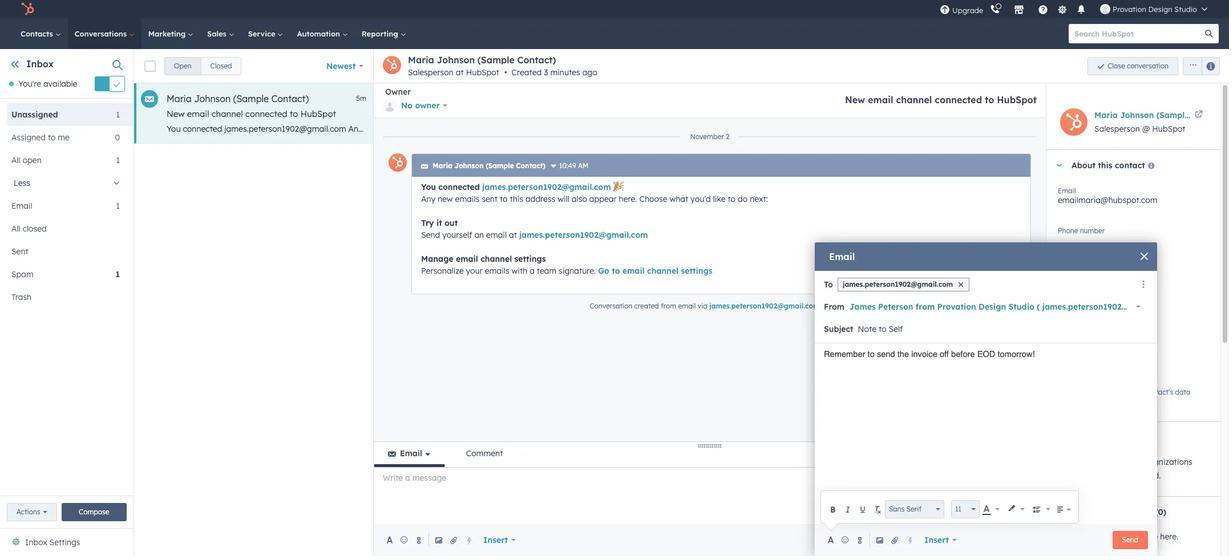 Task type: locate. For each thing, give the bounding box(es) containing it.
<a
[[832, 124, 841, 134]]

caret image
[[1056, 164, 1063, 167]]

appear inside you connected james.peterson1902@gmail.com 🎉 any new emails sent to this address will also appear here. choose what you'd like to do next:
[[590, 194, 617, 204]]

also inside you connected james.peterson1902@gmail.com 🎉 any new emails sent to this address will also appear here. choose what you'd like to do next:
[[572, 194, 587, 204]]

close image
[[1141, 253, 1149, 260], [959, 282, 964, 287]]

Last contacted text field
[[1059, 292, 1210, 311]]

closed
[[23, 224, 47, 234]]

help button
[[1034, 0, 1053, 18]]

next:
[[678, 124, 696, 134], [750, 194, 768, 204]]

(sample left the more info image
[[486, 162, 514, 170]]

yourself up manage
[[443, 230, 472, 240]]

also down •
[[499, 124, 515, 134]]

1 vertical spatial with
[[1102, 471, 1118, 481]]

1 horizontal spatial out
[[719, 124, 731, 134]]

yourself
[[755, 124, 784, 134], [443, 230, 472, 240]]

0 horizontal spatial address
[[453, 124, 483, 134]]

studio inside 'menu'
[[1175, 5, 1198, 14]]

will inside new email channel connected to hubspot you connected james.peterson1902@gmail.com any new emails sent to this address will also appear here. choose what you'd like to do next:  try it out send yourself an email at <a href = 'mailto:james.p
[[485, 124, 497, 134]]

here. right live
[[1161, 532, 1179, 543]]

1 vertical spatial out
[[445, 218, 458, 228]]

(sample inside maria johnson (sample contact) salesperson at hubspot • created 3 minutes ago
[[478, 54, 515, 66]]

0 horizontal spatial like
[[641, 124, 653, 134]]

record.
[[1136, 471, 1162, 481]]

hubspot inside maria johnson (sample contact) salesperson at hubspot • created 3 minutes ago
[[466, 67, 500, 78]]

all open
[[11, 155, 42, 166]]

0 horizontal spatial appear
[[517, 124, 544, 134]]

1 vertical spatial what
[[670, 194, 689, 204]]

yourself inside new email channel connected to hubspot you connected james.peterson1902@gmail.com any new emails sent to this address will also appear here. choose what you'd like to do next:  try it out send yourself an email at <a href = 'mailto:james.p
[[755, 124, 784, 134]]

send button
[[985, 532, 1020, 550], [1113, 532, 1149, 550]]

ago
[[583, 67, 598, 78]]

hubspot image
[[21, 2, 34, 16]]

design
[[1149, 5, 1173, 14], [979, 302, 1007, 312]]

0 vertical spatial emails
[[383, 124, 407, 134]]

all
[[11, 155, 20, 166], [11, 224, 20, 234]]

appear down 🎉
[[590, 194, 617, 204]]

remember
[[824, 350, 866, 359]]

try it out send yourself an email at james.peterson1902@gmail.com
[[421, 218, 648, 240]]

2 insert button from the left
[[918, 529, 965, 552]]

0 vertical spatial sent
[[409, 124, 425, 134]]

0 vertical spatial also
[[499, 124, 515, 134]]

send inside group
[[994, 536, 1010, 545]]

0 vertical spatial choose
[[567, 124, 595, 134]]

0 vertical spatial will
[[485, 124, 497, 134]]

number
[[1081, 227, 1105, 235]]

2 vertical spatial james.peterson1902@gmail.com link
[[710, 302, 830, 312]]

0 horizontal spatial send button
[[985, 532, 1020, 550]]

1 horizontal spatial close image
[[1141, 253, 1149, 260]]

1 from from the left
[[661, 302, 677, 311]]

1 vertical spatial settings
[[681, 266, 713, 276]]

1 vertical spatial studio
[[1009, 302, 1035, 312]]

you
[[167, 124, 181, 134], [421, 182, 436, 192]]

new for new email channel connected to hubspot you connected james.peterson1902@gmail.com any new emails sent to this address will also appear here. choose what you'd like to do next:  try it out send yourself an email at <a href = 'mailto:james.p
[[167, 108, 185, 119]]

group left caret image
[[1031, 502, 1054, 518]]

past
[[1059, 532, 1075, 543]]

settings up via
[[681, 266, 713, 276]]

it up manage
[[437, 218, 442, 228]]

maria inside row
[[167, 93, 192, 104]]

(sample up •
[[478, 54, 515, 66]]

0 horizontal spatial the
[[898, 350, 910, 359]]

1 horizontal spatial also
[[572, 194, 587, 204]]

email inside button
[[400, 449, 422, 459]]

1 vertical spatial sent
[[482, 194, 498, 204]]

this up try it out send yourself an email at james.peterson1902@gmail.com
[[510, 194, 524, 204]]

with down "businesses"
[[1102, 471, 1118, 481]]

1 horizontal spatial at
[[509, 230, 517, 240]]

legal
[[1059, 388, 1076, 397]]

0 vertical spatial appear
[[517, 124, 544, 134]]

1 horizontal spatial you'd
[[691, 194, 711, 204]]

do inside you connected james.peterson1902@gmail.com 🎉 any new emails sent to this address will also appear here. choose what you'd like to do next:
[[738, 194, 748, 204]]

contact) inside maria johnson (sample contact) salesperson at hubspot • created 3 minutes ago
[[518, 54, 556, 66]]

0 horizontal spatial will
[[485, 124, 497, 134]]

maria johnson (sample contact) link
[[1095, 108, 1227, 122]]

emails inside you connected james.peterson1902@gmail.com 🎉 any new emails sent to this address will also appear here. choose what you'd like to do next:
[[455, 194, 480, 204]]

personalize
[[421, 266, 464, 276]]

you connected james.peterson1902@gmail.com 🎉 any new emails sent to this address will also appear here. choose what you'd like to do next:
[[421, 182, 768, 204]]

1 insert button from the left
[[476, 529, 523, 552]]

live
[[1146, 532, 1159, 543]]

see the businesses or organizations associated with this record.
[[1059, 457, 1193, 481]]

an
[[787, 124, 796, 134], [475, 230, 484, 240]]

channel up 'your'
[[481, 254, 512, 264]]

new email channel connected to hubspot
[[846, 94, 1037, 106]]

1 horizontal spatial you
[[421, 182, 436, 192]]

created
[[635, 302, 659, 311]]

out inside try it out send yourself an email at james.peterson1902@gmail.com
[[445, 218, 458, 228]]

from inside popup button
[[916, 302, 935, 312]]

sans
[[890, 505, 905, 514]]

1 horizontal spatial an
[[787, 124, 796, 134]]

0 horizontal spatial what
[[597, 124, 616, 134]]

from for email
[[661, 302, 677, 311]]

try up manage
[[421, 218, 434, 228]]

channel inside new email channel connected to hubspot you connected james.peterson1902@gmail.com any new emails sent to this address will also appear here. choose what you'd like to do next:  try it out send yourself an email at <a href = 'mailto:james.p
[[212, 108, 243, 119]]

settings up the a
[[515, 254, 546, 264]]

1 vertical spatial you'd
[[691, 194, 711, 204]]

2 all from the top
[[11, 224, 20, 234]]

1 vertical spatial design
[[979, 302, 1007, 312]]

james
[[850, 302, 876, 312]]

insert button for 2nd send button
[[918, 529, 965, 552]]

2 horizontal spatial group
[[1179, 57, 1221, 75]]

new for new email channel connected to hubspot
[[846, 94, 866, 106]]

main content containing maria johnson (sample contact)
[[134, 49, 1230, 557]]

contact
[[1116, 160, 1146, 171]]

conversations inside other conversations (0) dropdown button
[[1097, 508, 1153, 518]]

sales link
[[200, 18, 241, 49]]

sent down no owner popup button
[[409, 124, 425, 134]]

this inside you connected james.peterson1902@gmail.com 🎉 any new emails sent to this address will also appear here. choose what you'd like to do next:
[[510, 194, 524, 204]]

owner right 'no'
[[415, 100, 440, 111]]

reporting
[[362, 29, 401, 38]]

inbox up you're available
[[26, 58, 54, 70]]

insert
[[484, 536, 508, 546], [925, 536, 950, 546]]

from right peterson
[[916, 302, 935, 312]]

0 vertical spatial an
[[787, 124, 796, 134]]

0 horizontal spatial with
[[512, 266, 528, 276]]

salesperson left @
[[1095, 124, 1141, 134]]

you're available
[[18, 79, 77, 89]]

other conversations (0) button
[[1047, 497, 1210, 528]]

1 vertical spatial salesperson
[[1095, 124, 1141, 134]]

at
[[456, 67, 464, 78], [821, 124, 829, 134], [509, 230, 517, 240]]

1 horizontal spatial provation
[[1113, 5, 1147, 14]]

channel up ''mailto:james.p'
[[897, 94, 933, 106]]

1 for all open
[[116, 155, 120, 166]]

0 horizontal spatial here.
[[546, 124, 565, 134]]

any inside new email channel connected to hubspot you connected james.peterson1902@gmail.com any new emails sent to this address will also appear here. choose what you'd like to do next:  try it out send yourself an email at <a href = 'mailto:james.p
[[349, 124, 363, 134]]

from right created
[[661, 302, 677, 311]]

(sample down closed button
[[233, 93, 269, 104]]

send inside new email channel connected to hubspot you connected james.peterson1902@gmail.com any new emails sent to this address will also appear here. choose what you'd like to do next:  try it out send yourself an email at <a href = 'mailto:james.p
[[733, 124, 752, 134]]

the right send
[[898, 350, 910, 359]]

it
[[711, 124, 716, 134], [437, 218, 442, 228]]

you'd
[[618, 124, 639, 134], [691, 194, 711, 204]]

yourself right 2
[[755, 124, 784, 134]]

actions
[[17, 508, 40, 517]]

0 vertical spatial james.peterson1902@gmail.com link
[[482, 182, 611, 192]]

1 vertical spatial try
[[421, 218, 434, 228]]

do
[[665, 124, 675, 134], [738, 194, 748, 204]]

2 vertical spatial emails
[[485, 266, 510, 276]]

sent inside you connected james.peterson1902@gmail.com 🎉 any new emails sent to this address will also appear here. choose what you'd like to do next:
[[482, 194, 498, 204]]

studio up search hubspot 'search field' on the top
[[1175, 5, 1198, 14]]

2 horizontal spatial maria johnson (sample contact)
[[1095, 110, 1227, 120]]

main content
[[134, 49, 1230, 557]]

marketplaces button
[[1008, 0, 1032, 18]]

0 vertical spatial next:
[[678, 124, 696, 134]]

provation up before
[[938, 302, 977, 312]]

choose inside you connected james.peterson1902@gmail.com 🎉 any new emails sent to this address will also appear here. choose what you'd like to do next:
[[640, 194, 668, 204]]

1 vertical spatial it
[[437, 218, 442, 228]]

0 horizontal spatial new
[[167, 108, 185, 119]]

appear inside new email channel connected to hubspot you connected james.peterson1902@gmail.com any new emails sent to this address will also appear here. choose what you'd like to do next:  try it out send yourself an email at <a href = 'mailto:james.p
[[517, 124, 544, 134]]

2 from from the left
[[916, 302, 935, 312]]

11 button
[[952, 501, 980, 519]]

open
[[23, 155, 42, 166]]

email from maria johnson (sample contact) with subject new email channel connected to hubspot row
[[134, 83, 923, 144]]

1 vertical spatial choose
[[640, 194, 668, 204]]

0 horizontal spatial from
[[661, 302, 677, 311]]

marketplaces image
[[1015, 5, 1025, 15]]

try inside try it out send yourself an email at james.peterson1902@gmail.com
[[421, 218, 434, 228]]

out
[[719, 124, 731, 134], [445, 218, 458, 228]]

you're available image
[[9, 82, 14, 86]]

contact) inside row
[[271, 93, 309, 104]]

1 horizontal spatial studio
[[1175, 5, 1198, 14]]

0 horizontal spatial an
[[475, 230, 484, 240]]

1 vertical spatial conversations
[[1077, 532, 1130, 543]]

any inside you connected james.peterson1902@gmail.com 🎉 any new emails sent to this address will also appear here. choose what you'd like to do next:
[[421, 194, 436, 204]]

connected
[[935, 94, 983, 106], [245, 108, 288, 119], [183, 124, 222, 134], [439, 182, 480, 192]]

all for all closed
[[11, 224, 20, 234]]

compose
[[79, 508, 109, 517]]

try inside new email channel connected to hubspot you connected james.peterson1902@gmail.com any new emails sent to this address will also appear here. choose what you'd like to do next:  try it out send yourself an email at <a href = 'mailto:james.p
[[698, 124, 709, 134]]

this right about
[[1099, 160, 1113, 171]]

address inside you connected james.peterson1902@gmail.com 🎉 any new emails sent to this address will also appear here. choose what you'd like to do next:
[[526, 194, 556, 204]]

0 vertical spatial studio
[[1175, 5, 1198, 14]]

channel for new email channel connected to hubspot you connected james.peterson1902@gmail.com any new emails sent to this address will also appear here. choose what you'd like to do next:  try it out send yourself an email at <a href = 'mailto:james.p
[[212, 108, 243, 119]]

johnson
[[437, 54, 475, 66], [194, 93, 231, 104], [1121, 110, 1155, 120], [455, 162, 484, 170]]

0 vertical spatial maria johnson (sample contact)
[[167, 93, 309, 104]]

emails for you
[[455, 194, 480, 204]]

inbox for inbox
[[26, 58, 54, 70]]

maria johnson (sample contact) salesperson at hubspot • created 3 minutes ago
[[408, 54, 598, 78]]

email
[[1059, 187, 1076, 195], [11, 201, 32, 211], [830, 251, 855, 263], [400, 449, 422, 459]]

0 horizontal spatial insert
[[484, 536, 508, 546]]

out inside new email channel connected to hubspot you connected james.peterson1902@gmail.com any new emails sent to this address will also appear here. choose what you'd like to do next:  try it out send yourself an email at <a href = 'mailto:james.p
[[719, 124, 731, 134]]

sent up try it out send yourself an email at james.peterson1902@gmail.com
[[482, 194, 498, 204]]

an left <a
[[787, 124, 796, 134]]

provation design studio button
[[1094, 0, 1215, 18]]

link opens in a new window image
[[822, 302, 829, 312]]

all for all open
[[11, 155, 20, 166]]

close image down phone number text box
[[1141, 253, 1149, 260]]

menu containing provation design studio
[[939, 0, 1216, 18]]

also down am
[[572, 194, 587, 204]]

insert button inside main content
[[476, 529, 523, 552]]

emails inside new email channel connected to hubspot you connected james.peterson1902@gmail.com any new emails sent to this address will also appear here. choose what you'd like to do next:  try it out send yourself an email at <a href = 'mailto:james.p
[[383, 124, 407, 134]]

group containing open
[[164, 57, 242, 75]]

conversations up past conversations will live here.
[[1097, 508, 1153, 518]]

2 send button from the left
[[1113, 532, 1149, 550]]

with left the a
[[512, 266, 528, 276]]

with inside manage email channel settings personalize your emails with a team signature. go to email channel settings
[[512, 266, 528, 276]]

studio left ( at bottom right
[[1009, 302, 1035, 312]]

1 vertical spatial emails
[[455, 194, 480, 204]]

0 vertical spatial all
[[11, 155, 20, 166]]

2 vertical spatial will
[[1132, 532, 1144, 543]]

1 horizontal spatial emails
[[455, 194, 480, 204]]

this inside see the businesses or organizations associated with this record.
[[1120, 471, 1133, 481]]

(sample inside row
[[233, 93, 269, 104]]

0 vertical spatial new
[[365, 124, 380, 134]]

1 vertical spatial the
[[1075, 457, 1087, 468]]

1 horizontal spatial try
[[698, 124, 709, 134]]

sent
[[409, 124, 425, 134], [482, 194, 498, 204]]

0 horizontal spatial do
[[665, 124, 675, 134]]

it inside try it out send yourself an email at james.peterson1902@gmail.com
[[437, 218, 442, 228]]

group
[[164, 57, 242, 75], [1179, 57, 1221, 75], [1031, 502, 1054, 518]]

design left ( at bottom right
[[979, 302, 1007, 312]]

group down search icon
[[1179, 57, 1221, 75]]

None text field
[[858, 318, 1142, 341]]

it left 2
[[711, 124, 716, 134]]

all left open
[[11, 155, 20, 166]]

provation right james peterson image
[[1113, 5, 1147, 14]]

1 vertical spatial here.
[[619, 194, 637, 204]]

2 vertical spatial maria johnson (sample contact)
[[433, 162, 546, 170]]

all left the closed
[[11, 224, 20, 234]]

1 vertical spatial will
[[558, 194, 570, 204]]

10:49
[[560, 162, 576, 170]]

1 vertical spatial at
[[821, 124, 829, 134]]

1 for spam
[[116, 270, 120, 280]]

tomorrow!
[[998, 350, 1036, 359]]

1 vertical spatial new
[[438, 194, 453, 204]]

2 vertical spatial here.
[[1161, 532, 1179, 543]]

hubspot inside new email channel connected to hubspot you connected james.peterson1902@gmail.com any new emails sent to this address will also appear here. choose what you'd like to do next:  try it out send yourself an email at <a href = 'mailto:james.p
[[301, 108, 336, 119]]

menu
[[939, 0, 1216, 18]]

new down open button
[[167, 108, 185, 119]]

this down the or
[[1120, 471, 1133, 481]]

1 for unassigned
[[116, 110, 120, 120]]

0 vertical spatial yourself
[[755, 124, 784, 134]]

the up associated
[[1075, 457, 1087, 468]]

maria inside maria johnson (sample contact) salesperson at hubspot • created 3 minutes ago
[[408, 54, 434, 66]]

1 vertical spatial an
[[475, 230, 484, 240]]

1 horizontal spatial here.
[[619, 194, 637, 204]]

here. up the more info image
[[546, 124, 565, 134]]

try left 2
[[698, 124, 709, 134]]

what inside you connected james.peterson1902@gmail.com 🎉 any new emails sent to this address will also appear here. choose what you'd like to do next:
[[670, 194, 689, 204]]

(sample up salesperson @ hubspot
[[1157, 110, 1190, 120]]

contact
[[1059, 263, 1084, 271]]

0 vertical spatial owner
[[415, 100, 440, 111]]

1 vertical spatial provation
[[938, 302, 977, 312]]

james.peterson1902@gmail.com inside new email channel connected to hubspot you connected james.peterson1902@gmail.com any new emails sent to this address will also appear here. choose what you'd like to do next:  try it out send yourself an email at <a href = 'mailto:james.p
[[225, 124, 346, 134]]

0 vertical spatial with
[[512, 266, 528, 276]]

0 horizontal spatial also
[[499, 124, 515, 134]]

0 horizontal spatial choose
[[567, 124, 595, 134]]

2 vertical spatial at
[[509, 230, 517, 240]]

0 vertical spatial it
[[711, 124, 716, 134]]

group down sales
[[164, 57, 242, 75]]

1 horizontal spatial owner
[[1086, 263, 1106, 271]]

upgrade image
[[940, 5, 951, 15]]

trash
[[11, 293, 31, 303]]

1 vertical spatial do
[[738, 194, 748, 204]]

0 horizontal spatial owner
[[415, 100, 440, 111]]

channel down closed button
[[212, 108, 243, 119]]

design up search hubspot 'search field' on the top
[[1149, 5, 1173, 14]]

1 horizontal spatial what
[[670, 194, 689, 204]]

salesperson up no owner
[[408, 67, 454, 78]]

sales
[[207, 29, 229, 38]]

0 horizontal spatial you
[[167, 124, 181, 134]]

0 horizontal spatial at
[[456, 67, 464, 78]]

appear down created
[[517, 124, 544, 134]]

0 horizontal spatial any
[[349, 124, 363, 134]]

sent inside new email channel connected to hubspot you connected james.peterson1902@gmail.com any new emails sent to this address will also appear here. choose what you'd like to do next:  try it out send yourself an email at <a href = 'mailto:james.p
[[409, 124, 425, 134]]

maria johnson (sample contact)
[[167, 93, 309, 104], [1095, 110, 1227, 120], [433, 162, 546, 170]]

conversations down other conversations (0)
[[1077, 532, 1130, 543]]

0 vertical spatial new
[[846, 94, 866, 106]]

caret image
[[1056, 511, 1063, 514]]

more info image
[[550, 163, 557, 170]]

provation inside 'menu'
[[1113, 5, 1147, 14]]

new inside new email channel connected to hubspot you connected james.peterson1902@gmail.com any new emails sent to this address will also appear here. choose what you'd like to do next:  try it out send yourself an email at <a href = 'mailto:james.p
[[167, 108, 185, 119]]

0 vertical spatial any
[[349, 124, 363, 134]]

owner right contact
[[1086, 263, 1106, 271]]

studio
[[1175, 5, 1198, 14], [1009, 302, 1035, 312]]

the inside see the businesses or organizations associated with this record.
[[1075, 457, 1087, 468]]

a
[[530, 266, 535, 276]]

1 insert from the left
[[484, 536, 508, 546]]

1 horizontal spatial next:
[[750, 194, 768, 204]]

emails inside manage email channel settings personalize your emails with a team signature. go to email channel settings
[[485, 266, 510, 276]]

all inside button
[[11, 224, 20, 234]]

james.peterson1902@gmail.com inside you connected james.peterson1902@gmail.com 🎉 any new emails sent to this address will also appear here. choose what you'd like to do next:
[[482, 182, 611, 192]]

channel for manage email channel settings personalize your emails with a team signature. go to email channel settings
[[481, 254, 512, 264]]

(
[[1037, 302, 1041, 312]]

legal basis for processing contact's data
[[1059, 388, 1191, 397]]

1 send button from the left
[[985, 532, 1020, 550]]

insert button for 2nd send button from right
[[476, 529, 523, 552]]

maria
[[408, 54, 434, 66], [167, 93, 192, 104], [1095, 110, 1118, 120], [433, 162, 453, 170]]

close image up the 'james peterson from provation design studio ( james.peterson1902@gmail.com )' popup button
[[959, 282, 964, 287]]

settings
[[49, 538, 80, 548]]

try
[[698, 124, 709, 134], [421, 218, 434, 228]]

the
[[898, 350, 910, 359], [1075, 457, 1087, 468]]

1 horizontal spatial it
[[711, 124, 716, 134]]

calling icon image
[[991, 5, 1001, 15]]

0 horizontal spatial settings
[[515, 254, 546, 264]]

1 vertical spatial owner
[[1086, 263, 1106, 271]]

new up href
[[846, 94, 866, 106]]

emails
[[383, 124, 407, 134], [455, 194, 480, 204], [485, 266, 510, 276]]

0 vertical spatial inbox
[[26, 58, 54, 70]]

next: inside new email channel connected to hubspot you connected james.peterson1902@gmail.com any new emails sent to this address will also appear here. choose what you'd like to do next:  try it out send yourself an email at <a href = 'mailto:james.p
[[678, 124, 696, 134]]

no owner button
[[383, 97, 448, 114]]

inbox left settings
[[25, 538, 47, 548]]

0 horizontal spatial insert button
[[476, 529, 523, 552]]

1 horizontal spatial from
[[916, 302, 935, 312]]

1 horizontal spatial insert
[[925, 536, 950, 546]]

here. down 🎉
[[619, 194, 637, 204]]

2 insert from the left
[[925, 536, 950, 546]]

email inside try it out send yourself an email at james.peterson1902@gmail.com
[[486, 230, 507, 240]]

me
[[58, 133, 70, 143]]

1 vertical spatial next:
[[750, 194, 768, 204]]

an up 'your'
[[475, 230, 484, 240]]

owner inside popup button
[[415, 100, 440, 111]]

Phone number text field
[[1059, 225, 1210, 248]]

0 horizontal spatial out
[[445, 218, 458, 228]]

1 vertical spatial maria johnson (sample contact)
[[1095, 110, 1227, 120]]

send
[[877, 350, 896, 359]]

basis
[[1078, 388, 1095, 397]]

1 horizontal spatial with
[[1102, 471, 1118, 481]]

2 horizontal spatial at
[[821, 124, 829, 134]]

johnson inside row
[[194, 93, 231, 104]]

0 vertical spatial close image
[[1141, 253, 1149, 260]]

1 all from the top
[[11, 155, 20, 166]]

this down no owner
[[437, 124, 451, 134]]

send group
[[985, 532, 1037, 550]]



Task type: describe. For each thing, give the bounding box(es) containing it.
marketing link
[[141, 18, 200, 49]]

you'd inside you connected james.peterson1902@gmail.com 🎉 any new emails sent to this address will also appear here. choose what you'd like to do next:
[[691, 194, 711, 204]]

contacts link
[[14, 18, 68, 49]]

about this contact
[[1072, 160, 1146, 171]]

here. inside new email channel connected to hubspot you connected james.peterson1902@gmail.com any new emails sent to this address will also appear here. choose what you'd like to do next:  try it out send yourself an email at <a href = 'mailto:james.p
[[546, 124, 565, 134]]

href
[[843, 124, 858, 134]]

conversations link
[[68, 18, 141, 49]]

no
[[401, 100, 413, 111]]

manage
[[421, 254, 454, 264]]

(0)
[[1156, 508, 1167, 518]]

salesperson inside maria johnson (sample contact) salesperson at hubspot • created 3 minutes ago
[[408, 67, 454, 78]]

help image
[[1039, 5, 1049, 15]]

new email channel connected to hubspot you connected james.peterson1902@gmail.com any new emails sent to this address will also appear here. choose what you'd like to do next:  try it out send yourself an email at <a href = 'mailto:james.p
[[167, 108, 923, 134]]

created
[[512, 67, 542, 78]]

settings image
[[1058, 5, 1068, 15]]

1 horizontal spatial maria johnson (sample contact)
[[433, 162, 546, 170]]

to
[[824, 279, 833, 290]]

5m
[[356, 94, 367, 103]]

eod
[[978, 350, 996, 359]]

sent
[[11, 247, 28, 257]]

this inside new email channel connected to hubspot you connected james.peterson1902@gmail.com any new emails sent to this address will also appear here. choose what you'd like to do next:  try it out send yourself an email at <a href = 'mailto:james.p
[[437, 124, 451, 134]]

an inside try it out send yourself an email at james.peterson1902@gmail.com
[[475, 230, 484, 240]]

to inside manage email channel settings personalize your emails with a team signature. go to email channel settings
[[612, 266, 620, 276]]

channel for new email channel connected to hubspot
[[897, 94, 933, 106]]

@
[[1143, 124, 1151, 134]]

owner for no owner
[[415, 100, 440, 111]]

yourself inside try it out send yourself an email at james.peterson1902@gmail.com
[[443, 230, 472, 240]]

maria johnson (sample contact) inside "email from maria johnson (sample contact) with subject new email channel connected to hubspot" row
[[167, 93, 309, 104]]

like inside you connected james.peterson1902@gmail.com 🎉 any new emails sent to this address will also appear here. choose what you'd like to do next:
[[713, 194, 726, 204]]

data
[[1176, 388, 1191, 397]]

or
[[1132, 457, 1140, 468]]

channel up conversation created from email via
[[647, 266, 679, 276]]

2 horizontal spatial here.
[[1161, 532, 1179, 543]]

emailmaria@hubspot.com
[[1059, 195, 1158, 206]]

like inside new email channel connected to hubspot you connected james.peterson1902@gmail.com any new emails sent to this address will also appear here. choose what you'd like to do next:  try it out send yourself an email at <a href = 'mailto:james.p
[[641, 124, 653, 134]]

conversations
[[75, 29, 129, 38]]

actions button
[[7, 504, 57, 522]]

with inside see the businesses or organizations associated with this record.
[[1102, 471, 1118, 481]]

emails for manage
[[485, 266, 510, 276]]

🎉
[[614, 182, 624, 192]]

it inside new email channel connected to hubspot you connected james.peterson1902@gmail.com any new emails sent to this address will also appear here. choose what you'd like to do next:  try it out send yourself an email at <a href = 'mailto:james.p
[[711, 124, 716, 134]]

10:49 am
[[560, 162, 589, 170]]

settings link
[[1056, 3, 1070, 15]]

what inside new email channel connected to hubspot you connected james.peterson1902@gmail.com any new emails sent to this address will also appear here. choose what you'd like to do next:  try it out send yourself an email at <a href = 'mailto:james.p
[[597, 124, 616, 134]]

1 horizontal spatial group
[[1031, 502, 1054, 518]]

james peterson image
[[1101, 4, 1111, 14]]

notifications image
[[1077, 5, 1087, 15]]

Open button
[[164, 57, 201, 75]]

invoice
[[912, 350, 938, 359]]

unassigned
[[11, 110, 58, 120]]

close image for james.peterson1902@gmail.com
[[959, 282, 964, 287]]

subject
[[824, 324, 854, 335]]

close image for email
[[1141, 253, 1149, 260]]

compose button
[[61, 504, 127, 522]]

search image
[[1206, 30, 1214, 38]]

comment button
[[452, 442, 517, 468]]

processing
[[1108, 388, 1143, 397]]

)
[[1174, 302, 1177, 312]]

do inside new email channel connected to hubspot you connected james.peterson1902@gmail.com any new emails sent to this address will also appear here. choose what you'd like to do next:  try it out send yourself an email at <a href = 'mailto:james.p
[[665, 124, 675, 134]]

newest button
[[319, 55, 371, 77]]

associated
[[1059, 471, 1100, 481]]

send inside try it out send yourself an email at james.peterson1902@gmail.com
[[421, 230, 440, 240]]

0 vertical spatial the
[[898, 350, 910, 359]]

manage email channel settings personalize your emails with a team signature. go to email channel settings
[[421, 254, 713, 276]]

peterson
[[879, 302, 914, 312]]

•
[[505, 67, 507, 78]]

go
[[598, 266, 610, 276]]

james.peterson1902@gmail.com inside the 'james peterson from provation design studio ( james.peterson1902@gmail.com )' popup button
[[1043, 302, 1172, 312]]

november 2
[[691, 132, 730, 141]]

you inside you connected james.peterson1902@gmail.com 🎉 any new emails sent to this address will also appear here. choose what you'd like to do next:
[[421, 182, 436, 192]]

owner for contact owner
[[1086, 263, 1106, 271]]

search button
[[1200, 24, 1220, 43]]

conversations for past
[[1077, 532, 1130, 543]]

past conversations will live here.
[[1059, 532, 1179, 543]]

0 horizontal spatial design
[[979, 302, 1007, 312]]

provation design studio
[[1113, 5, 1198, 14]]

conversation
[[590, 302, 633, 311]]

connected inside you connected james.peterson1902@gmail.com 🎉 any new emails sent to this address will also appear here. choose what you'd like to do next:
[[439, 182, 480, 192]]

sans serif button
[[886, 501, 945, 519]]

1 for email
[[116, 201, 120, 211]]

also inside new email channel connected to hubspot you connected james.peterson1902@gmail.com any new emails sent to this address will also appear here. choose what you'd like to do next:  try it out send yourself an email at <a href = 'mailto:james.p
[[499, 124, 515, 134]]

team
[[537, 266, 557, 276]]

newest
[[327, 61, 356, 71]]

this inside dropdown button
[[1099, 160, 1113, 171]]

conversations for other
[[1097, 508, 1153, 518]]

for
[[1097, 388, 1106, 397]]

Closed button
[[201, 57, 242, 75]]

address inside new email channel connected to hubspot you connected james.peterson1902@gmail.com any new emails sent to this address will also appear here. choose what you'd like to do next:  try it out send yourself an email at <a href = 'mailto:james.p
[[453, 124, 483, 134]]

all closed
[[11, 224, 47, 234]]

1 horizontal spatial settings
[[681, 266, 713, 276]]

via
[[698, 302, 708, 311]]

choose inside new email channel connected to hubspot you connected james.peterson1902@gmail.com any new emails sent to this address will also appear here. choose what you'd like to do next:  try it out send yourself an email at <a href = 'mailto:james.p
[[567, 124, 595, 134]]

new inside you connected james.peterson1902@gmail.com 🎉 any new emails sent to this address will also appear here. choose what you'd like to do next:
[[438, 194, 453, 204]]

conversation created from email via
[[590, 302, 710, 311]]

at inside try it out send yourself an email at james.peterson1902@gmail.com
[[509, 230, 517, 240]]

james.peterson1902@gmail.com inside try it out send yourself an email at james.peterson1902@gmail.com
[[519, 230, 648, 240]]

other conversations (0)
[[1072, 508, 1167, 518]]

0 vertical spatial settings
[[515, 254, 546, 264]]

minutes
[[551, 67, 581, 78]]

sans serif
[[890, 505, 922, 514]]

here. inside you connected james.peterson1902@gmail.com 🎉 any new emails sent to this address will also appear here. choose what you'd like to do next:
[[619, 194, 637, 204]]

automation
[[297, 29, 342, 38]]

closed
[[210, 61, 232, 70]]

you'd inside new email channel connected to hubspot you connected james.peterson1902@gmail.com any new emails sent to this address will also appear here. choose what you'd like to do next:  try it out send yourself an email at <a href = 'mailto:james.p
[[618, 124, 639, 134]]

contacts
[[21, 29, 55, 38]]

email button
[[374, 442, 445, 468]]

comment
[[466, 449, 503, 459]]

reporting link
[[355, 18, 413, 49]]

from for provation
[[916, 302, 935, 312]]

calling icon button
[[986, 2, 1005, 17]]

johnson inside maria johnson (sample contact) salesperson at hubspot • created 3 minutes ago
[[437, 54, 475, 66]]

you inside new email channel connected to hubspot you connected james.peterson1902@gmail.com any new emails sent to this address will also appear here. choose what you'd like to do next:  try it out send yourself an email at <a href = 'mailto:james.p
[[167, 124, 181, 134]]

notifications button
[[1072, 0, 1092, 18]]

close conversation button
[[1088, 57, 1179, 75]]

phone
[[1059, 227, 1079, 235]]

assigned
[[11, 133, 46, 143]]

organizations
[[1142, 457, 1193, 468]]

will inside you connected james.peterson1902@gmail.com 🎉 any new emails sent to this address will also appear here. choose what you'd like to do next:
[[558, 194, 570, 204]]

go to email channel settings link
[[598, 266, 713, 276]]

close
[[1108, 61, 1126, 70]]

conversation
[[1128, 61, 1169, 70]]

3
[[544, 67, 548, 78]]

=
[[860, 124, 864, 134]]

new inside new email channel connected to hubspot you connected james.peterson1902@gmail.com any new emails sent to this address will also appear here. choose what you'd like to do next:  try it out send yourself an email at <a href = 'mailto:james.p
[[365, 124, 380, 134]]

new email channel connected to hubspot heading
[[846, 94, 1037, 106]]

james peterson from provation design studio ( james.peterson1902@gmail.com ) button
[[849, 296, 1177, 319]]

'mailto:james.p
[[867, 124, 923, 134]]

close conversation
[[1108, 61, 1169, 70]]

see
[[1059, 457, 1072, 468]]

Search HubSpot search field
[[1069, 24, 1209, 43]]

next: inside you connected james.peterson1902@gmail.com 🎉 any new emails sent to this address will also appear here. choose what you'd like to do next:
[[750, 194, 768, 204]]

inbox for inbox settings
[[25, 538, 47, 548]]

2 horizontal spatial will
[[1132, 532, 1144, 543]]

at inside new email channel connected to hubspot you connected james.peterson1902@gmail.com any new emails sent to this address will also appear here. choose what you'd like to do next:  try it out send yourself an email at <a href = 'mailto:james.p
[[821, 124, 829, 134]]

at inside maria johnson (sample contact) salesperson at hubspot • created 3 minutes ago
[[456, 67, 464, 78]]

remember to send the invoice off before eod tomorrow!
[[824, 350, 1036, 359]]

an inside new email channel connected to hubspot you connected james.peterson1902@gmail.com any new emails sent to this address will also appear here. choose what you'd like to do next:  try it out send yourself an email at <a href = 'mailto:james.p
[[787, 124, 796, 134]]

inbox settings link
[[25, 536, 80, 550]]

0 horizontal spatial studio
[[1009, 302, 1035, 312]]

inbox settings
[[25, 538, 80, 548]]

off
[[940, 350, 949, 359]]

design inside 'menu'
[[1149, 5, 1173, 14]]

email inside "email emailmaria@hubspot.com"
[[1059, 187, 1076, 195]]

available
[[43, 79, 77, 89]]

phone number
[[1059, 227, 1105, 235]]

james peterson from provation design studio ( james.peterson1902@gmail.com )
[[850, 302, 1177, 312]]

1 vertical spatial james.peterson1902@gmail.com link
[[519, 230, 648, 240]]

about
[[1072, 160, 1096, 171]]

assigned to me
[[11, 133, 70, 143]]

link opens in a new window image
[[822, 304, 829, 311]]



Task type: vqa. For each thing, say whether or not it's contained in the screenshot.
all open
yes



